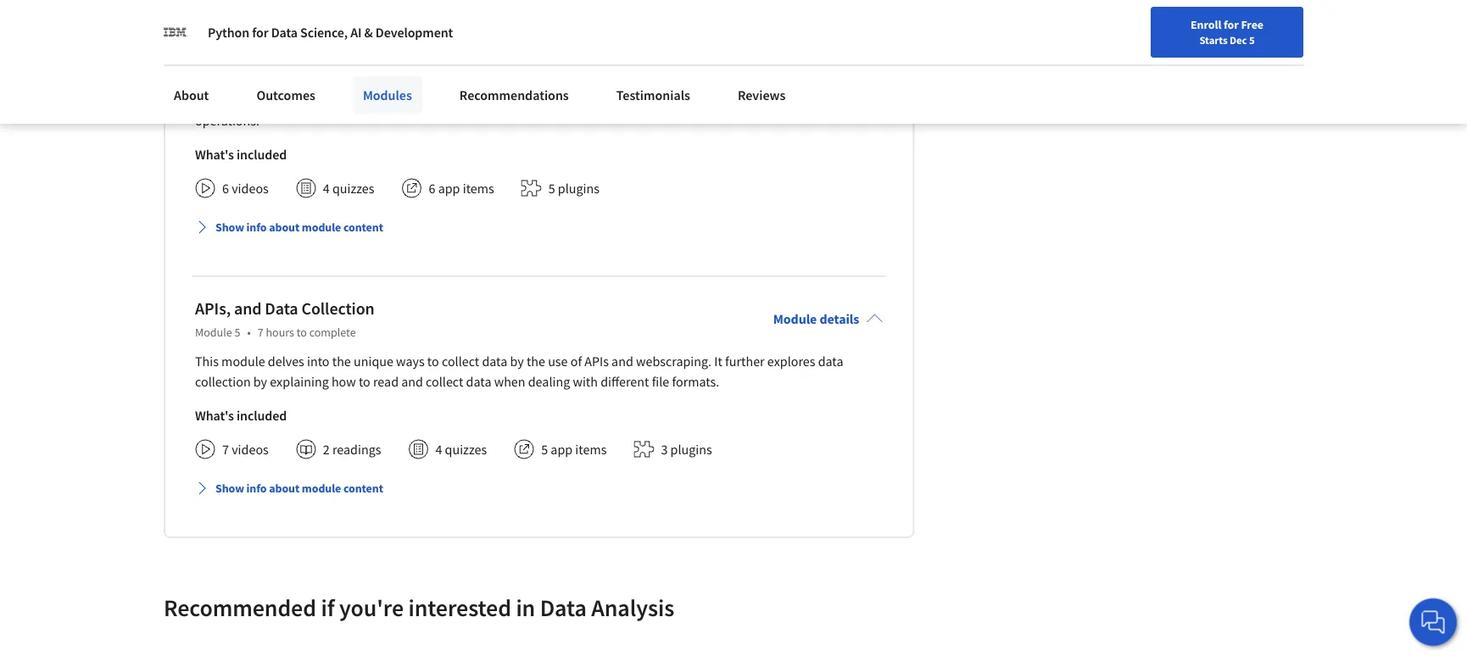 Task type: locate. For each thing, give the bounding box(es) containing it.
0 vertical spatial plugins
[[558, 180, 600, 197]]

in
[[331, 17, 345, 38], [495, 71, 506, 88], [629, 92, 640, 109], [516, 593, 535, 623]]

included up the 6 videos
[[237, 146, 287, 163]]

to up mathematical
[[771, 71, 783, 88]]

collect right ways
[[442, 353, 479, 370]]

free
[[1241, 17, 1264, 32]]

what's down operations.
[[195, 146, 234, 163]]

read down the unique
[[373, 373, 399, 390]]

reviews link
[[728, 76, 796, 114]]

0 horizontal spatial for
[[252, 24, 268, 41]]

formats.
[[672, 373, 719, 390]]

0 vertical spatial of
[[377, 71, 388, 88]]

with inside working with data in python dropdown button
[[259, 17, 291, 38]]

1 vertical spatial what's
[[195, 407, 234, 424]]

for inside enroll for free starts dec 5
[[1224, 17, 1239, 32]]

1 horizontal spatial for
[[1224, 17, 1239, 32]]

and down ways
[[401, 373, 423, 390]]

content for readings
[[343, 481, 383, 496]]

0 vertical spatial show info about module content
[[215, 220, 383, 235]]

1 vertical spatial show info about module content
[[215, 481, 383, 496]]

7 down the collection
[[222, 441, 229, 458]]

module
[[773, 311, 817, 328], [195, 325, 232, 340]]

mathematical
[[775, 92, 853, 109]]

uncover
[[371, 92, 417, 109]]

this inside this module explains the basics of working with data in python and begins the path with learning how to read and write files. continue the module and uncover the best python libraries that will aid in data manipulation and mathematical operations.
[[195, 71, 219, 88]]

this up the files.
[[195, 71, 219, 88]]

0 vertical spatial about
[[269, 220, 300, 235]]

5 plugins
[[548, 180, 600, 197]]

the left basics
[[318, 71, 336, 88]]

1 show info about module content from the top
[[215, 220, 383, 235]]

0 vertical spatial what's
[[195, 146, 234, 163]]

1 included from the top
[[237, 146, 287, 163]]

1 vertical spatial show info about module content button
[[188, 473, 390, 504]]

testimonials
[[616, 87, 690, 103]]

videos down operations.
[[232, 180, 269, 197]]

what's down the collection
[[195, 407, 234, 424]]

about
[[269, 220, 300, 235], [269, 481, 300, 496]]

python inside dropdown button
[[348, 17, 400, 38]]

show notifications image
[[1238, 21, 1259, 42]]

recommended if you're interested in data analysis
[[164, 593, 674, 623]]

show info about module content
[[215, 220, 383, 235], [215, 481, 383, 496]]

data left 'science,'
[[271, 24, 298, 41]]

0 vertical spatial 7
[[258, 325, 263, 340]]

english
[[1142, 19, 1183, 36]]

included up the 7 videos
[[237, 407, 287, 424]]

0 vertical spatial quizzes
[[332, 180, 374, 197]]

python
[[348, 17, 400, 38], [208, 24, 249, 41], [509, 71, 550, 88], [468, 92, 509, 109]]

2 6 from the left
[[429, 180, 435, 197]]

show info about module content button down 2 at bottom
[[188, 473, 390, 504]]

1 vertical spatial read
[[373, 373, 399, 390]]

1 videos from the top
[[232, 180, 269, 197]]

1 vertical spatial included
[[237, 407, 287, 424]]

1 show info about module content button from the top
[[188, 212, 390, 243]]

1 horizontal spatial 4 quizzes
[[435, 441, 487, 458]]

0 horizontal spatial module
[[195, 325, 232, 340]]

2 show info about module content from the top
[[215, 481, 383, 496]]

1 horizontal spatial 4
[[435, 441, 442, 458]]

1 horizontal spatial items
[[575, 441, 607, 458]]

0 vertical spatial this
[[195, 71, 219, 88]]

show down the 6 videos
[[215, 220, 244, 235]]

0 vertical spatial items
[[463, 180, 494, 197]]

0 vertical spatial by
[[510, 353, 524, 370]]

python up libraries
[[509, 71, 550, 88]]

by right the collection
[[253, 373, 267, 390]]

0 horizontal spatial how
[[332, 373, 356, 390]]

0 vertical spatial how
[[744, 71, 768, 88]]

2 info from the top
[[246, 481, 267, 496]]

continue
[[224, 92, 276, 109]]

2 included from the top
[[237, 407, 287, 424]]

info for 7 videos
[[246, 481, 267, 496]]

hours
[[266, 325, 294, 340]]

0 horizontal spatial read
[[373, 373, 399, 390]]

1 vertical spatial this
[[195, 353, 219, 370]]

2 show info about module content button from the top
[[188, 473, 390, 504]]

1 what's from the top
[[195, 146, 234, 163]]

0 horizontal spatial plugins
[[558, 180, 600, 197]]

1 vertical spatial of
[[570, 353, 582, 370]]

0 horizontal spatial of
[[377, 71, 388, 88]]

about link
[[164, 76, 219, 114]]

0 vertical spatial content
[[343, 220, 383, 235]]

file
[[652, 373, 669, 390]]

and down basics
[[347, 92, 369, 109]]

of up uncover at the top left of the page
[[377, 71, 388, 88]]

2 videos from the top
[[232, 441, 269, 458]]

7 right • on the left of the page
[[258, 325, 263, 340]]

show info about module content down 2 at bottom
[[215, 481, 383, 496]]

what's included up the 6 videos
[[195, 146, 287, 163]]

best
[[441, 92, 465, 109]]

4 quizzes
[[323, 180, 374, 197], [435, 441, 487, 458]]

english button
[[1111, 0, 1214, 55]]

2 content from the top
[[343, 481, 383, 496]]

read inside "this module delves into the unique ways to collect data by the use of apis and webscraping. it further explores data collection by explaining how to read and collect data when dealing with different file formats."
[[373, 373, 399, 390]]

1 vertical spatial plugins
[[670, 441, 712, 458]]

1 horizontal spatial 6
[[429, 180, 435, 197]]

starts
[[1200, 33, 1228, 47]]

2
[[323, 441, 330, 458]]

enroll for free starts dec 5
[[1191, 17, 1264, 47]]

2 what's included from the top
[[195, 407, 287, 424]]

working with data in python button
[[181, 5, 897, 70]]

content
[[343, 220, 383, 235], [343, 481, 383, 496]]

1 vertical spatial content
[[343, 481, 383, 496]]

how down the unique
[[332, 373, 356, 390]]

app
[[438, 180, 460, 197], [551, 441, 573, 458]]

0 vertical spatial included
[[237, 146, 287, 163]]

2 this from the top
[[195, 353, 219, 370]]

data inside dropdown button
[[294, 17, 328, 38]]

manipulation
[[671, 92, 747, 109]]

libraries
[[512, 92, 558, 109]]

videos down the collection
[[232, 441, 269, 458]]

for up "explains"
[[252, 24, 268, 41]]

this up the collection
[[195, 353, 219, 370]]

python for data science, ai & development
[[208, 24, 453, 41]]

1 what's included from the top
[[195, 146, 287, 163]]

interested
[[408, 593, 511, 623]]

1 vertical spatial info
[[246, 481, 267, 496]]

0 vertical spatial what's included
[[195, 146, 287, 163]]

2 about from the top
[[269, 481, 300, 496]]

1 horizontal spatial read
[[786, 71, 811, 88]]

0 vertical spatial read
[[786, 71, 811, 88]]

read
[[786, 71, 811, 88], [373, 373, 399, 390]]

about
[[174, 87, 209, 103]]

0 horizontal spatial 4 quizzes
[[323, 180, 374, 197]]

what's included up the 7 videos
[[195, 407, 287, 424]]

items
[[463, 180, 494, 197], [575, 441, 607, 458]]

1 vertical spatial collect
[[426, 373, 463, 390]]

data inside apis, and data collection module 5 • 7 hours to complete
[[265, 298, 298, 319]]

to right hours
[[297, 325, 307, 340]]

items for 6 app items
[[463, 180, 494, 197]]

what's
[[195, 146, 234, 163], [195, 407, 234, 424]]

show
[[215, 220, 244, 235], [215, 481, 244, 496]]

1 vertical spatial what's included
[[195, 407, 287, 424]]

1 vertical spatial 4 quizzes
[[435, 441, 487, 458]]

4
[[323, 180, 330, 197], [435, 441, 442, 458]]

and up • on the left of the page
[[234, 298, 262, 319]]

path
[[638, 71, 664, 88]]

info down the 7 videos
[[246, 481, 267, 496]]

included
[[237, 146, 287, 163], [237, 407, 287, 424]]

that
[[560, 92, 584, 109]]

about for 7 videos
[[269, 481, 300, 496]]

of right 'use'
[[570, 353, 582, 370]]

learning
[[695, 71, 741, 88]]

with up best
[[440, 71, 465, 88]]

module down "explains"
[[300, 92, 344, 109]]

data for science,
[[271, 24, 298, 41]]

0 vertical spatial videos
[[232, 180, 269, 197]]

1 info from the top
[[246, 220, 267, 235]]

1 horizontal spatial quizzes
[[445, 441, 487, 458]]

info down the 6 videos
[[246, 220, 267, 235]]

show info about module content button
[[188, 212, 390, 243], [188, 473, 390, 504]]

2 what's from the top
[[195, 407, 234, 424]]

readings
[[332, 441, 381, 458]]

6
[[222, 180, 229, 197], [429, 180, 435, 197]]

1 horizontal spatial by
[[510, 353, 524, 370]]

working with data in python
[[195, 17, 400, 38]]

2 show from the top
[[215, 481, 244, 496]]

data left ai
[[294, 17, 328, 38]]

1 horizontal spatial app
[[551, 441, 573, 458]]

collect left when on the left
[[426, 373, 463, 390]]

7
[[258, 325, 263, 340], [222, 441, 229, 458]]

read up mathematical
[[786, 71, 811, 88]]

app for 5
[[551, 441, 573, 458]]

6 for 6 videos
[[222, 180, 229, 197]]

info
[[246, 220, 267, 235], [246, 481, 267, 496]]

0 vertical spatial app
[[438, 180, 460, 197]]

show down the 7 videos
[[215, 481, 244, 496]]

module up the collection
[[221, 353, 265, 370]]

0 vertical spatial show
[[215, 220, 244, 235]]

0 vertical spatial 4
[[323, 180, 330, 197]]

plugins
[[558, 180, 600, 197], [670, 441, 712, 458]]

show info about module content button for 7 videos
[[188, 473, 390, 504]]

and up mathematical
[[814, 71, 836, 88]]

testimonials link
[[606, 76, 700, 114]]

0 vertical spatial 4 quizzes
[[323, 180, 374, 197]]

and
[[552, 71, 574, 88], [814, 71, 836, 88], [347, 92, 369, 109], [750, 92, 772, 109], [234, 298, 262, 319], [612, 353, 633, 370], [401, 373, 423, 390]]

1 vertical spatial app
[[551, 441, 573, 458]]

modules link
[[353, 76, 422, 114]]

1 horizontal spatial how
[[744, 71, 768, 88]]

6 videos
[[222, 180, 269, 197]]

1 vertical spatial about
[[269, 481, 300, 496]]

show info about module content button down the 6 videos
[[188, 212, 390, 243]]

science,
[[300, 24, 348, 41]]

show info about module content for 2 readings
[[215, 481, 383, 496]]

with left 'science,'
[[259, 17, 291, 38]]

1 horizontal spatial 7
[[258, 325, 263, 340]]

how inside this module explains the basics of working with data in python and begins the path with learning how to read and write files. continue the module and uncover the best python libraries that will aid in data manipulation and mathematical operations.
[[744, 71, 768, 88]]

0 horizontal spatial items
[[463, 180, 494, 197]]

for up the dec
[[1224, 17, 1239, 32]]

videos
[[232, 180, 269, 197], [232, 441, 269, 458]]

1 horizontal spatial plugins
[[670, 441, 712, 458]]

data up hours
[[265, 298, 298, 319]]

1 content from the top
[[343, 220, 383, 235]]

1 vertical spatial show
[[215, 481, 244, 496]]

show info about module content down the 6 videos
[[215, 220, 383, 235]]

None search field
[[242, 11, 649, 45]]

module details
[[773, 311, 859, 328]]

app for 6
[[438, 180, 460, 197]]

plugins for 5 plugins
[[558, 180, 600, 197]]

1 vertical spatial how
[[332, 373, 356, 390]]

module up the explores
[[773, 311, 817, 328]]

1 vertical spatial videos
[[232, 441, 269, 458]]

0 vertical spatial info
[[246, 220, 267, 235]]

data for collection
[[265, 298, 298, 319]]

1 6 from the left
[[222, 180, 229, 197]]

4 right the 6 videos
[[323, 180, 330, 197]]

apis
[[585, 353, 609, 370]]

chat with us image
[[1420, 609, 1447, 636]]

0 horizontal spatial 7
[[222, 441, 229, 458]]

0 vertical spatial show info about module content button
[[188, 212, 390, 243]]

this for this module delves into the unique ways to collect data by the use of apis and webscraping. it further explores data collection by explaining how to read and collect data when dealing with different file formats.
[[195, 353, 219, 370]]

for for enroll
[[1224, 17, 1239, 32]]

the right into
[[332, 353, 351, 370]]

1 about from the top
[[269, 220, 300, 235]]

this module delves into the unique ways to collect data by the use of apis and webscraping. it further explores data collection by explaining how to read and collect data when dealing with different file formats.
[[195, 353, 843, 390]]

quizzes
[[332, 180, 374, 197], [445, 441, 487, 458]]

ibm image
[[164, 20, 187, 44]]

6 app items
[[429, 180, 494, 197]]

4 right readings
[[435, 441, 442, 458]]

0 horizontal spatial app
[[438, 180, 460, 197]]

python right 'science,'
[[348, 17, 400, 38]]

the
[[318, 71, 336, 88], [617, 71, 636, 88], [279, 92, 298, 109], [420, 92, 438, 109], [332, 353, 351, 370], [527, 353, 545, 370]]

0 horizontal spatial 6
[[222, 180, 229, 197]]

of
[[377, 71, 388, 88], [570, 353, 582, 370]]

by up when on the left
[[510, 353, 524, 370]]

show info about module content button for 6 videos
[[188, 212, 390, 243]]

1 vertical spatial by
[[253, 373, 267, 390]]

with down apis
[[573, 373, 598, 390]]

1 horizontal spatial of
[[570, 353, 582, 370]]

module down 'apis,' on the top left
[[195, 325, 232, 340]]

1 vertical spatial items
[[575, 441, 607, 458]]

0 horizontal spatial by
[[253, 373, 267, 390]]

this inside "this module delves into the unique ways to collect data by the use of apis and webscraping. it further explores data collection by explaining how to read and collect data when dealing with different file formats."
[[195, 353, 219, 370]]

content for quizzes
[[343, 220, 383, 235]]

1 this from the top
[[195, 71, 219, 88]]

data left analysis
[[540, 593, 587, 623]]

1 show from the top
[[215, 220, 244, 235]]

5
[[1249, 33, 1255, 47], [548, 180, 555, 197], [234, 325, 240, 340], [541, 441, 548, 458]]

ways
[[396, 353, 425, 370]]

how right learning
[[744, 71, 768, 88]]



Task type: vqa. For each thing, say whether or not it's contained in the screenshot.
Accessibility link
no



Task type: describe. For each thing, give the bounding box(es) containing it.
the left 'use'
[[527, 353, 545, 370]]

data for in
[[294, 17, 328, 38]]

operations.
[[195, 112, 259, 129]]

aid
[[609, 92, 627, 109]]

dec
[[1230, 33, 1247, 47]]

apis, and data collection module 5 • 7 hours to complete
[[195, 298, 375, 340]]

0 horizontal spatial 4
[[323, 180, 330, 197]]

recommendations link
[[449, 76, 579, 114]]

about for 6 videos
[[269, 220, 300, 235]]

use
[[548, 353, 568, 370]]

you're
[[339, 593, 404, 623]]

into
[[307, 353, 330, 370]]

module inside apis, and data collection module 5 • 7 hours to complete
[[195, 325, 232, 340]]

module inside "this module delves into the unique ways to collect data by the use of apis and webscraping. it further explores data collection by explaining how to read and collect data when dealing with different file formats."
[[221, 353, 265, 370]]

details
[[820, 311, 859, 328]]

module up continue on the top of page
[[221, 71, 265, 88]]

module up collection
[[302, 220, 341, 235]]

with inside "this module delves into the unique ways to collect data by the use of apis and webscraping. it further explores data collection by explaining how to read and collect data when dealing with different file formats."
[[573, 373, 598, 390]]

basics
[[339, 71, 374, 88]]

complete
[[309, 325, 356, 340]]

explores
[[767, 353, 815, 370]]

the left best
[[420, 92, 438, 109]]

of inside "this module delves into the unique ways to collect data by the use of apis and webscraping. it further explores data collection by explaining how to read and collect data when dealing with different file formats."
[[570, 353, 582, 370]]

working
[[391, 71, 437, 88]]

different
[[601, 373, 649, 390]]

webscraping.
[[636, 353, 712, 370]]

of inside this module explains the basics of working with data in python and begins the path with learning how to read and write files. continue the module and uncover the best python libraries that will aid in data manipulation and mathematical operations.
[[377, 71, 388, 88]]

and up different
[[612, 353, 633, 370]]

2 readings
[[323, 441, 381, 458]]

to inside apis, and data collection module 5 • 7 hours to complete
[[297, 325, 307, 340]]

to inside this module explains the basics of working with data in python and begins the path with learning how to read and write files. continue the module and uncover the best python libraries that will aid in data manipulation and mathematical operations.
[[771, 71, 783, 88]]

3 plugins
[[661, 441, 712, 458]]

included for 6 videos
[[237, 146, 287, 163]]

python right ibm image
[[208, 24, 249, 41]]

development
[[376, 24, 453, 41]]

how inside "this module delves into the unique ways to collect data by the use of apis and webscraping. it further explores data collection by explaining how to read and collect data when dealing with different file formats."
[[332, 373, 356, 390]]

included for 7 videos
[[237, 407, 287, 424]]

working
[[195, 17, 255, 38]]

if
[[321, 593, 334, 623]]

1 vertical spatial 4
[[435, 441, 442, 458]]

recommended
[[164, 593, 316, 623]]

what's for 7 videos
[[195, 407, 234, 424]]

dealing
[[528, 373, 570, 390]]

5 inside apis, and data collection module 5 • 7 hours to complete
[[234, 325, 240, 340]]

0 horizontal spatial quizzes
[[332, 180, 374, 197]]

files.
[[195, 92, 222, 109]]

recommendations
[[460, 87, 569, 103]]

explaining
[[270, 373, 329, 390]]

what's included for 6
[[195, 146, 287, 163]]

show for 7
[[215, 481, 244, 496]]

enroll
[[1191, 17, 1221, 32]]

python right best
[[468, 92, 509, 109]]

0 vertical spatial collect
[[442, 353, 479, 370]]

and right manipulation
[[750, 92, 772, 109]]

outcomes link
[[246, 76, 326, 114]]

module down 2 at bottom
[[302, 481, 341, 496]]

apis,
[[195, 298, 231, 319]]

&
[[364, 24, 373, 41]]

this module explains the basics of working with data in python and begins the path with learning how to read and write files. continue the module and uncover the best python libraries that will aid in data manipulation and mathematical operations.
[[195, 71, 867, 129]]

show info about module content for 4 quizzes
[[215, 220, 383, 235]]

begins
[[577, 71, 614, 88]]

collection
[[195, 373, 251, 390]]

and inside apis, and data collection module 5 • 7 hours to complete
[[234, 298, 262, 319]]

will
[[586, 92, 606, 109]]

outcomes
[[256, 87, 315, 103]]

to down the unique
[[359, 373, 370, 390]]

unique
[[354, 353, 393, 370]]

1 vertical spatial 7
[[222, 441, 229, 458]]

5 app items
[[541, 441, 607, 458]]

the up aid
[[617, 71, 636, 88]]

items for 5 app items
[[575, 441, 607, 458]]

show for 6
[[215, 220, 244, 235]]

in inside dropdown button
[[331, 17, 345, 38]]

for for python
[[252, 24, 268, 41]]

to right ways
[[427, 353, 439, 370]]

plugins for 3 plugins
[[670, 441, 712, 458]]

analysis
[[591, 593, 674, 623]]

further
[[725, 353, 765, 370]]

reviews
[[738, 87, 786, 103]]

info for 6 videos
[[246, 220, 267, 235]]

1 vertical spatial quizzes
[[445, 441, 487, 458]]

ai
[[350, 24, 362, 41]]

and up that
[[552, 71, 574, 88]]

collection
[[301, 298, 375, 319]]

the down "explains"
[[279, 92, 298, 109]]

7 inside apis, and data collection module 5 • 7 hours to complete
[[258, 325, 263, 340]]

modules
[[363, 87, 412, 103]]

6 for 6 app items
[[429, 180, 435, 197]]

read inside this module explains the basics of working with data in python and begins the path with learning how to read and write files. continue the module and uncover the best python libraries that will aid in data manipulation and mathematical operations.
[[786, 71, 811, 88]]

5 inside enroll for free starts dec 5
[[1249, 33, 1255, 47]]

when
[[494, 373, 525, 390]]

what's for 6 videos
[[195, 146, 234, 163]]

3
[[661, 441, 668, 458]]

delves
[[268, 353, 304, 370]]

with right the path
[[667, 71, 692, 88]]

this for this module explains the basics of working with data in python and begins the path with learning how to read and write files. continue the module and uncover the best python libraries that will aid in data manipulation and mathematical operations.
[[195, 71, 219, 88]]

explains
[[268, 71, 315, 88]]

what's included for 7
[[195, 407, 287, 424]]

write
[[838, 71, 867, 88]]

it
[[714, 353, 722, 370]]

1 horizontal spatial module
[[773, 311, 817, 328]]

7 videos
[[222, 441, 269, 458]]

videos for 6 videos
[[232, 180, 269, 197]]

•
[[247, 325, 251, 340]]

videos for 7 videos
[[232, 441, 269, 458]]



